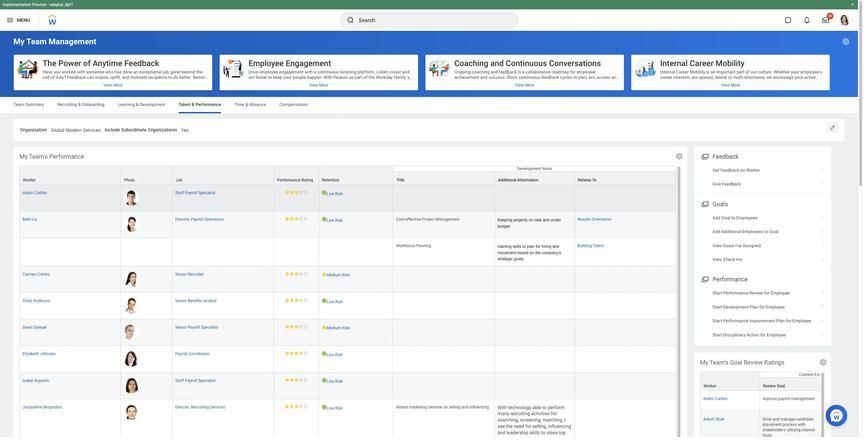Task type: describe. For each thing, give the bounding box(es) containing it.
risk for carmen cortes
[[342, 273, 350, 278]]

recruiting inside row
[[191, 405, 209, 410]]

for inside gaining skills to plan for hiring and movement based on the company's strategic goals
[[536, 245, 541, 249]]

employee for start disciplinary action for employee
[[767, 333, 786, 338]]

low for liu
[[327, 218, 334, 223]]

a inside drive employee engagement with a continuous listening platform. listen closer and act faster to keep your people happier. with peakon as part of the workday family, you can gain an even deeper understanding of your people and create action plans that improve engagement and bottom-line results.
[[314, 70, 316, 75]]

this worker has low retention risk. image for with
[[322, 405, 327, 410]]

risk for chad anderson
[[335, 300, 343, 305]]

rating
[[302, 178, 313, 183]]

improvement
[[750, 319, 775, 324]]

the power of anytime feedback
[[43, 59, 159, 68]]

a inside ongoing coaching and feedback is a collaborative roadmap for employee achievement and success.  short continuous feedback cycles to plan, act, access and modify provides acknowledgement, correction and positive outcomes.
[[522, 70, 525, 75]]

of down "platform."
[[364, 75, 368, 80]]

low risk link for carlton
[[327, 190, 343, 196]]

employee's photo (adam carlton) image
[[124, 190, 139, 206]]

goal up add additional employees to goal
[[722, 216, 731, 221]]

skills inside with technology able to perform many recruiting activities for searching, screening, matching; i see the need for selling, influencing and leadership skills to close top candidates.
[[530, 431, 540, 436]]

internal
[[802, 428, 815, 433]]

to inside gaining skills to plan for hiring and movement based on the company's strategic goals
[[523, 245, 526, 249]]

check-
[[723, 257, 737, 262]]

disciplinary
[[723, 333, 746, 338]]

employee for start performance review for employee
[[771, 291, 790, 296]]

configure my team's goal review ratings image
[[820, 359, 827, 366]]

low risk link for anderson
[[327, 299, 343, 305]]

row containing chad anderson
[[19, 293, 677, 320]]

the inside drive employee engagement with a continuous listening platform. listen closer and act faster to keep your people happier. with peakon as part of the workday family, you can gain an even deeper understanding of your people and create action plans that improve engagement and bottom-line results.
[[369, 75, 375, 80]]

low risk for elizabeth johnson
[[327, 353, 343, 358]]

feedback up exceptional
[[124, 59, 159, 68]]

photo
[[124, 178, 135, 183]]

0 horizontal spatial adam carlton link
[[23, 189, 47, 195]]

orientation
[[592, 217, 612, 222]]

call
[[43, 75, 49, 80]]

menu
[[17, 17, 30, 23]]

2 this worker has low retention risk. image from the top
[[322, 352, 327, 357]]

for down screening, on the bottom of page
[[526, 424, 531, 430]]

chevron right image for feedback
[[819, 179, 827, 186]]

team's for performance
[[29, 153, 48, 160]]

carmen
[[23, 273, 37, 277]]

row containing elizabeth johnson
[[19, 347, 677, 373]]

and inside 'drive and manage candidate placement process with stakeholders utilizing internal tools'
[[773, 418, 780, 422]]

action
[[747, 333, 759, 338]]

to up activities
[[543, 405, 547, 411]]

start for start disciplinary action for employee
[[713, 333, 722, 338]]

my team management
[[13, 37, 96, 46]]

arguello
[[34, 379, 49, 384]]

director, for with technology able to perform many recruiting activities for searching, screening, matching; i see the need for selling, influencing and leadership skills to close top candidates.
[[175, 405, 190, 410]]

this worker has low retention risk. image for specialist
[[322, 378, 327, 383]]

to down selling,
[[541, 431, 546, 436]]

justify image
[[6, 16, 14, 24]]

1 horizontal spatial your
[[284, 75, 292, 80]]

0 horizontal spatial feedback
[[499, 70, 517, 75]]

carmen cortes link
[[23, 271, 50, 277]]

to inside "link"
[[765, 230, 769, 235]]

for up matching;
[[551, 412, 557, 417]]

remind
[[193, 75, 208, 80]]

johnson
[[40, 352, 55, 357]]

staff for carlton
[[175, 191, 184, 195]]

of up someone
[[83, 59, 91, 68]]

medium risk for senior recruiter
[[327, 273, 350, 278]]

0 vertical spatial talent
[[179, 102, 191, 107]]

carlton for the left the adam carlton link
[[34, 191, 47, 195]]

configure this page image
[[842, 38, 850, 46]]

selling,
[[533, 424, 547, 430]]

chevron right image for view check-ins
[[819, 255, 827, 262]]

1 vertical spatial engagement
[[265, 86, 290, 91]]

feedback right 'give'
[[722, 182, 741, 187]]

the inside gaining skills to plan for hiring and movement based on the company's strategic goals
[[535, 251, 541, 256]]

main content containing my team management
[[0, 31, 863, 438]]

1 horizontal spatial feedback
[[541, 75, 559, 80]]

workday
[[376, 75, 393, 80]]

beth
[[23, 217, 31, 222]]

isabel arguello link
[[23, 377, 49, 384]]

this worker has low retention risk. element for jacqueline desjardins
[[322, 405, 391, 411]]

keeping projects on task and under budget
[[498, 218, 562, 229]]

even
[[272, 80, 281, 85]]

0 vertical spatial engagement
[[279, 70, 304, 75]]

with for engagement
[[305, 70, 313, 75]]

attend marketing seminar on selling and influencing
[[396, 405, 489, 410]]

searching,
[[498, 418, 519, 423]]

an inside have you worked with someone who has done an exceptional job, gone beyond the call of duty?  feedback can inspire, uplift, and motivate recipients to do better.  remind your team to use 'anytime' feedback to recognize others.
[[133, 70, 138, 75]]

implementation
[[3, 2, 31, 7]]

& for recruiting
[[78, 102, 81, 107]]

2 horizontal spatial your
[[331, 80, 339, 85]]

include subordinate organizations element
[[181, 123, 189, 136]]

2 horizontal spatial development
[[723, 305, 749, 310]]

employee inside ongoing coaching and feedback is a collaborative roadmap for employee achievement and success.  short continuous feedback cycles to plan, act, access and modify provides acknowledgement, correction and positive outcomes.
[[577, 70, 596, 75]]

specialist for isabel arguello
[[198, 379, 216, 384]]

gaining skills to plan for hiring and movement based on the company's strategic goals
[[498, 245, 562, 262]]

this worker has low retention risk. element for isabel arguello
[[322, 378, 391, 385]]

coordinator
[[188, 352, 210, 357]]

row containing development items
[[19, 166, 677, 185]]

1 vertical spatial team
[[13, 102, 24, 107]]

this worker has a medium retention risk - possible action needed. image
[[322, 272, 327, 277]]

medium for senior payroll specialist
[[327, 326, 341, 331]]

have
[[43, 70, 53, 75]]

meets expectations - performance in line with a solid team contributor. image for anderson
[[285, 299, 308, 303]]

many
[[498, 412, 509, 417]]

low for desjardins
[[327, 406, 334, 411]]

goal inside popup button
[[777, 384, 785, 389]]

leadership
[[507, 431, 529, 436]]

0 vertical spatial worker button
[[20, 166, 121, 185]]

- for evaluation
[[834, 373, 836, 378]]

feedback right "get"
[[721, 168, 740, 173]]

1 vertical spatial plan
[[777, 319, 785, 324]]

performance down modern
[[49, 153, 84, 160]]

deeper
[[282, 80, 296, 85]]

performance inside 'popup button'
[[277, 178, 301, 183]]

elizabeth
[[23, 352, 39, 357]]

close environment banner image
[[851, 2, 855, 6]]

director, recruiting services link
[[175, 404, 225, 410]]

my team's goal review ratings element
[[694, 353, 863, 438]]

team
[[52, 80, 62, 85]]

goals
[[514, 257, 524, 262]]

review goal button
[[760, 378, 823, 391]]

risk for isabel arguello
[[335, 380, 343, 385]]

done
[[123, 70, 132, 75]]

0 vertical spatial influencing
[[469, 405, 489, 410]]

row containing content evaluation - goals
[[701, 372, 863, 392]]

recruiter
[[188, 273, 204, 277]]

part
[[355, 75, 363, 80]]

to left "use" at top left
[[63, 80, 67, 85]]

evaluation
[[815, 373, 833, 378]]

& for learning
[[136, 102, 139, 107]]

talent inside my team's performance element
[[593, 244, 604, 249]]

candidate
[[796, 418, 814, 422]]

with inside with technology able to perform many recruiting activities for searching, screening, matching; i see the need for selling, influencing and leadership skills to close top candidates.
[[498, 405, 507, 411]]

coaching
[[472, 70, 490, 75]]

time & absence
[[235, 102, 266, 107]]

stakeholders
[[763, 428, 786, 433]]

ongoing coaching and feedback is a collaborative roadmap for employee achievement and success.  short continuous feedback cycles to plan, act, access and modify provides acknowledgement, correction and positive outcomes.
[[455, 70, 619, 85]]

results
[[578, 217, 591, 222]]

adesh
[[704, 418, 715, 422]]

analyst
[[203, 299, 217, 304]]

of inside have you worked with someone who has done an exceptional job, gone beyond the call of duty?  feedback can inspire, uplift, and motivate recipients to do better.  remind your team to use 'anytime' feedback to recognize others.
[[51, 75, 55, 80]]

feedback up "use" at top left
[[67, 75, 86, 80]]

this worker has low retention risk. element for adam carlton
[[322, 190, 391, 197]]

view goals i've assigned
[[713, 243, 761, 248]]

workforce planning
[[396, 244, 431, 249]]

senior recruiter
[[175, 273, 204, 277]]

uplift,
[[110, 75, 121, 80]]

organization element
[[51, 123, 101, 136]]

Search Workday  search field
[[359, 13, 505, 28]]

0 vertical spatial goals
[[713, 201, 728, 208]]

to inside drive employee engagement with a continuous listening platform. listen closer and act faster to keep your people happier. with peakon as part of the workday family, you can gain an even deeper understanding of your people and create action plans that improve engagement and bottom-line results.
[[268, 75, 272, 80]]

adam carlton for the adam carlton link in my team's goal review ratings element
[[704, 397, 728, 402]]

tab list containing team summary
[[7, 97, 852, 114]]

skills inside gaining skills to plan for hiring and movement based on the company's strategic goals
[[513, 245, 522, 249]]

0 vertical spatial employees
[[737, 216, 758, 221]]

my team's goal review ratings
[[701, 359, 785, 366]]

view for view goals i've assigned
[[713, 243, 722, 248]]

for right 'improvement'
[[786, 319, 792, 324]]

senior payroll specialist link
[[175, 324, 218, 330]]

add goal to employees
[[713, 216, 758, 221]]

start disciplinary action for employee
[[713, 333, 786, 338]]

0 vertical spatial review
[[750, 291, 764, 296]]

of up results.
[[326, 80, 330, 85]]

start performance improvement plan for employee link
[[694, 315, 832, 328]]

hiring
[[542, 245, 552, 249]]

adam carlton for the left the adam carlton link
[[23, 191, 47, 195]]

worker button inside column header
[[701, 373, 760, 391]]

employee for start development plan for employee
[[766, 305, 785, 310]]

'anytime'
[[76, 80, 93, 85]]

anderson
[[33, 299, 50, 304]]

chad anderson link
[[23, 298, 50, 304]]

view check-ins link
[[694, 253, 832, 267]]

worker for worker column header
[[704, 384, 717, 389]]

chevron right image for performance
[[819, 303, 827, 309]]

adam for the left the adam carlton link
[[23, 191, 33, 195]]

row containing david spiegel
[[19, 320, 677, 347]]

low risk for isabel arguello
[[327, 380, 343, 385]]

adam carlton link inside my team's goal review ratings element
[[704, 396, 728, 402]]

medium risk link for senior payroll specialist
[[327, 325, 350, 331]]

review inside popup button
[[763, 384, 776, 389]]

low for carlton
[[327, 192, 334, 196]]

payroll for david spiegel
[[188, 326, 200, 330]]

risk for david spiegel
[[342, 326, 350, 331]]

view for view check-ins
[[713, 257, 722, 262]]

row containing beth liu
[[19, 212, 677, 238]]

job,
[[163, 70, 170, 75]]

development inside popup button
[[517, 167, 541, 171]]

learning
[[118, 102, 135, 107]]

exceeds expectations - performance is excellent and generally surpassed expectations and required little to no supervision. image
[[285, 352, 308, 356]]

based
[[518, 251, 529, 256]]

list for performance
[[694, 287, 832, 342]]

outcomes.
[[570, 80, 590, 85]]

drive for drive and manage candidate placement process with stakeholders utilizing internal tools
[[763, 418, 772, 422]]

Yes text field
[[181, 124, 189, 135]]

edit image
[[830, 125, 836, 131]]

this worker has low retention risk. image for analyst
[[322, 299, 327, 304]]

to up add additional employees to goal
[[732, 216, 736, 221]]

continuous inside drive employee engagement with a continuous listening platform. listen closer and act faster to keep your people happier. with peakon as part of the workday family, you can gain an even deeper understanding of your people and create action plans that improve engagement and bottom-line results.
[[317, 70, 339, 75]]

menu banner
[[0, 0, 858, 31]]

medium risk for senior payroll specialist
[[327, 326, 350, 331]]

closer
[[389, 70, 401, 75]]

do
[[173, 75, 178, 80]]

give feedback link
[[694, 177, 832, 191]]

subordinate
[[121, 127, 147, 133]]

on inside gaining skills to plan for hiring and movement based on the company's strategic goals
[[530, 251, 534, 256]]

add for add goal to employees
[[713, 216, 721, 221]]

list for goals
[[694, 211, 832, 267]]

improve payroll management element
[[763, 396, 815, 402]]

to left do
[[168, 75, 172, 80]]

preview
[[32, 2, 46, 7]]

worker inside get feedback on worker link
[[747, 168, 760, 173]]

low risk for chad anderson
[[327, 300, 343, 305]]

content evaluation - goals button
[[760, 373, 863, 378]]

with technology able to perform many recruiting activities for searching, screening, matching; i see the need for selling, influencing and leadership skills to close top candidates. row
[[19, 400, 677, 438]]

internal
[[661, 59, 688, 68]]

low risk for beth liu
[[327, 218, 343, 223]]

i
[[565, 418, 566, 423]]

this worker has a medium retention risk - possible action needed. element for senior payroll specialist
[[322, 325, 391, 331]]

with inside 'drive and manage candidate placement process with stakeholders utilizing internal tools'
[[798, 423, 806, 428]]

achievement
[[455, 75, 479, 80]]

improve
[[763, 397, 778, 402]]

chevron right image for start performance improvement plan for employee
[[819, 317, 827, 323]]

team's for goal
[[710, 359, 729, 366]]

my for my team's goal review ratings
[[701, 359, 709, 366]]

company's
[[542, 251, 561, 256]]

with for power
[[77, 70, 85, 75]]

workforce
[[396, 244, 415, 249]]

gone
[[171, 70, 180, 75]]

1 this worker has low retention risk. image from the top
[[322, 190, 327, 195]]

see
[[498, 424, 505, 430]]

0 horizontal spatial management
[[49, 37, 96, 46]]

payroll left 'coordinator'
[[175, 352, 187, 357]]

employee engagement
[[249, 59, 331, 68]]

senior for senior recruiter
[[175, 273, 187, 277]]

the inside with technology able to perform many recruiting activities for searching, screening, matching; i see the need for selling, influencing and leadership skills to close top candidates.
[[506, 424, 513, 430]]

continuous inside ongoing coaching and feedback is a collaborative roadmap for employee achievement and success.  short continuous feedback cycles to plan, act, access and modify provides acknowledgement, correction and positive outcomes.
[[519, 75, 540, 80]]

employee inside drive employee engagement with a continuous listening platform. listen closer and act faster to keep your people happier. with peakon as part of the workday family, you can gain an even deeper understanding of your people and create action plans that improve engagement and bottom-line results.
[[260, 70, 278, 75]]

performance up start development plan for employee
[[723, 291, 749, 296]]

low risk link for johnson
[[327, 352, 343, 358]]

notifications large image
[[804, 17, 811, 24]]

start disciplinary action for employee link
[[694, 328, 832, 342]]

medium risk link for senior recruiter
[[327, 272, 350, 278]]

to down uplift,
[[114, 80, 118, 85]]

employee's photo (isabel arguello) image
[[124, 378, 139, 394]]

internal career mobility
[[661, 59, 745, 68]]

meets expectations - performance in line with a solid team contributor. image for cortes
[[285, 272, 308, 276]]



Task type: locate. For each thing, give the bounding box(es) containing it.
menu group image for goals
[[701, 199, 710, 209]]

carlton for the adam carlton link in my team's goal review ratings element
[[715, 397, 728, 402]]

0 horizontal spatial with
[[324, 75, 332, 80]]

1 horizontal spatial with
[[498, 405, 507, 411]]

for inside ongoing coaching and feedback is a collaborative roadmap for employee achievement and success.  short continuous feedback cycles to plan, act, access and modify provides acknowledgement, correction and positive outcomes.
[[570, 70, 576, 75]]

5 low risk from the top
[[327, 380, 343, 385]]

the inside have you worked with someone who has done an exceptional job, gone beyond the call of duty?  feedback can inspire, uplift, and motivate recipients to do better.  remind your team to use 'anytime' feedback to recognize others.
[[197, 70, 203, 75]]

2 director, from the top
[[175, 405, 190, 410]]

2 vertical spatial worker
[[704, 384, 717, 389]]

profile logan mcneil image
[[840, 15, 850, 27]]

3 chevron right image from the top
[[819, 289, 827, 295]]

chevron right image for add goal to employees
[[819, 213, 827, 220]]

0 horizontal spatial team
[[13, 102, 24, 107]]

chevron right image for goals
[[819, 227, 827, 234]]

and inside keeping projects on task and under budget
[[543, 218, 550, 223]]

4 low risk from the top
[[327, 353, 343, 358]]

with up many
[[498, 405, 507, 411]]

this worker has low retention risk. element for elizabeth johnson
[[322, 352, 391, 358]]

0 vertical spatial adam carlton
[[23, 191, 47, 195]]

1 horizontal spatial talent
[[593, 244, 604, 249]]

6 low from the top
[[327, 406, 334, 411]]

menu group image
[[701, 152, 710, 161], [701, 199, 710, 209], [701, 275, 710, 284]]

engagement
[[286, 59, 331, 68]]

4 chevron right image from the top
[[819, 255, 827, 262]]

adam carlton up "adesh shah" link
[[704, 397, 728, 402]]

can inside have you worked with someone who has done an exceptional job, gone beyond the call of duty?  feedback can inspire, uplift, and motivate recipients to do better.  remind your team to use 'anytime' feedback to recognize others.
[[87, 75, 94, 80]]

start for start performance review for employee
[[713, 291, 722, 296]]

1 vertical spatial worker button
[[701, 373, 760, 391]]

list containing add goal to employees
[[694, 211, 832, 267]]

view up view check-ins on the bottom of the page
[[713, 243, 722, 248]]

view goals i've assigned link
[[694, 239, 832, 253]]

0 horizontal spatial skills
[[513, 245, 522, 249]]

people
[[293, 75, 306, 80], [340, 80, 353, 85]]

recruiting & onboarding
[[57, 102, 104, 107]]

with up 'anytime'
[[77, 70, 85, 75]]

for down start performance review for employee link
[[760, 305, 765, 310]]

feedback down roadmap
[[541, 75, 559, 80]]

1 medium risk from the top
[[327, 273, 350, 278]]

start development plan for employee
[[713, 305, 785, 310]]

2 chevron right image from the top
[[819, 227, 827, 234]]

0 vertical spatial director,
[[175, 217, 190, 222]]

low for johnson
[[327, 353, 334, 358]]

additional down add goal to employees
[[722, 230, 741, 235]]

of right call
[[51, 75, 55, 80]]

1 vertical spatial medium risk
[[327, 326, 350, 331]]

list containing get feedback on worker
[[694, 164, 832, 191]]

team
[[26, 37, 47, 46], [13, 102, 24, 107]]

2 vertical spatial menu group image
[[701, 275, 710, 284]]

anytime
[[93, 59, 122, 68]]

specialist for adam carlton
[[198, 191, 216, 195]]

this worker has low retention risk. image
[[322, 299, 327, 304], [322, 352, 327, 357], [322, 378, 327, 383]]

chevron right image for get feedback on worker
[[819, 166, 827, 172]]

this worker has low retention risk. element for beth liu
[[322, 217, 391, 223]]

adam carlton link up "adesh shah" link
[[704, 396, 728, 402]]

0 horizontal spatial development
[[140, 102, 165, 107]]

1 horizontal spatial drive
[[763, 418, 772, 422]]

this worker has low retention risk. image
[[322, 190, 327, 195], [322, 217, 327, 222], [322, 405, 327, 410]]

low for anderson
[[327, 300, 334, 305]]

2 vertical spatial list
[[694, 287, 832, 342]]

6 low risk from the top
[[327, 406, 343, 411]]

employee up faster
[[260, 70, 278, 75]]

summary
[[25, 102, 44, 107]]

this worker has a medium retention risk - possible action needed. element
[[322, 272, 391, 278], [322, 325, 391, 331]]

low risk for adam carlton
[[327, 192, 343, 196]]

2 view from the top
[[713, 257, 722, 262]]

row containing title
[[19, 172, 677, 185]]

chevron right image for view goals i've assigned
[[819, 241, 827, 248]]

2 medium risk link from the top
[[327, 325, 350, 331]]

chad anderson
[[23, 299, 50, 304]]

0 horizontal spatial your
[[43, 80, 51, 85]]

2 senior from the top
[[175, 299, 187, 304]]

modern
[[66, 128, 82, 133]]

payroll up director, payroll operations link
[[185, 191, 197, 195]]

coaching and continuous conversations
[[455, 59, 601, 68]]

chevron right image inside view goals i've assigned link
[[819, 241, 827, 248]]

with inside have you worked with someone who has done an exceptional job, gone beyond the call of duty?  feedback can inspire, uplift, and motivate recipients to do better.  remind your team to use 'anytime' feedback to recognize others.
[[77, 70, 85, 75]]

staff payroll specialist link for carlton
[[175, 189, 216, 195]]

4 start from the top
[[713, 333, 722, 338]]

1 horizontal spatial management
[[436, 217, 460, 222]]

staff payroll specialist link for arguello
[[175, 377, 216, 384]]

2 list from the top
[[694, 211, 832, 267]]

your inside have you worked with someone who has done an exceptional job, gone beyond the call of duty?  feedback can inspire, uplift, and motivate recipients to do better.  remind your team to use 'anytime' feedback to recognize others.
[[43, 80, 51, 85]]

2 menu group image from the top
[[701, 199, 710, 209]]

specialist down the job popup button
[[198, 191, 216, 195]]

3 meets expectations - performance in line with a solid team contributor. image from the top
[[285, 272, 308, 276]]

0 horizontal spatial -
[[47, 2, 49, 7]]

start
[[713, 291, 722, 296], [713, 305, 722, 310], [713, 319, 722, 324], [713, 333, 722, 338]]

1 chevron right image from the top
[[819, 166, 827, 172]]

this worker has low retention risk. element inside with technology able to perform many recruiting activities for searching, screening, matching; i see the need for selling, influencing and leadership skills to close top candidates. row
[[322, 405, 391, 411]]

1 low risk from the top
[[327, 192, 343, 196]]

2 low from the top
[[327, 218, 334, 223]]

3 list from the top
[[694, 287, 832, 342]]

0 vertical spatial this worker has low retention risk. image
[[322, 190, 327, 195]]

on inside with technology able to perform many recruiting activities for searching, screening, matching; i see the need for selling, influencing and leadership skills to close top candidates. row
[[444, 405, 448, 410]]

an inside drive employee engagement with a continuous listening platform. listen closer and act faster to keep your people happier. with peakon as part of the workday family, you can gain an even deeper understanding of your people and create action plans that improve engagement and bottom-line results.
[[266, 80, 271, 85]]

6 this worker has low retention risk. element from the top
[[322, 405, 391, 411]]

0 vertical spatial adam
[[23, 191, 33, 195]]

placement
[[763, 423, 782, 428]]

main content
[[0, 31, 863, 438]]

6 chevron right image from the top
[[819, 330, 827, 337]]

1 horizontal spatial people
[[340, 80, 353, 85]]

7 meets expectations - performance in line with a solid team contributor. image from the top
[[285, 405, 308, 409]]

beth liu link
[[23, 216, 37, 222]]

influencing inside with technology able to perform many recruiting activities for searching, screening, matching; i see the need for selling, influencing and leadership skills to close top candidates.
[[548, 424, 571, 430]]

goal inside "link"
[[770, 230, 779, 235]]

carlton down worker column header
[[715, 397, 728, 402]]

additional inside popup button
[[498, 178, 517, 183]]

1 horizontal spatial with
[[305, 70, 313, 75]]

this worker has low retention risk. element for chad anderson
[[322, 299, 391, 305]]

0 horizontal spatial services
[[83, 128, 101, 133]]

1 director, from the top
[[175, 217, 190, 222]]

chevron right image inside 'add additional employees to goal' "link"
[[819, 227, 827, 234]]

3 start from the top
[[713, 319, 722, 324]]

drive and manage candidate placement process with stakeholders utilizing internal tools element
[[763, 416, 815, 438]]

- right preview
[[47, 2, 49, 7]]

start performance improvement plan for employee
[[713, 319, 812, 324]]

director, inside with technology able to perform many recruiting activities for searching, screening, matching; i see the need for selling, influencing and leadership skills to close top candidates. row
[[175, 405, 190, 410]]

for right action
[[761, 333, 766, 338]]

and inside with technology able to perform many recruiting activities for searching, screening, matching; i see the need for selling, influencing and leadership skills to close top candidates.
[[498, 431, 506, 436]]

worker inside my team's performance element
[[23, 178, 36, 183]]

1 staff payroll specialist from the top
[[175, 191, 216, 195]]

low risk inside with technology able to perform many recruiting activities for searching, screening, matching; i see the need for selling, influencing and leadership skills to close top candidates. row
[[327, 406, 343, 411]]

staff payroll specialist link down payroll coordinator
[[175, 377, 216, 384]]

keeping
[[498, 218, 513, 223]]

with
[[324, 75, 332, 80], [498, 405, 507, 411]]

relates to
[[578, 178, 597, 183]]

1 horizontal spatial you
[[408, 75, 415, 80]]

feedback up short
[[499, 70, 517, 75]]

with up results.
[[324, 75, 332, 80]]

management
[[791, 397, 815, 402]]

0 horizontal spatial worker button
[[20, 166, 121, 185]]

1 low risk link from the top
[[327, 190, 343, 196]]

plan,
[[579, 75, 588, 80]]

employee's photo (beth liu) image
[[124, 217, 139, 232]]

0 vertical spatial plan
[[750, 305, 759, 310]]

4 chevron right image from the top
[[819, 303, 827, 309]]

2 this worker has low retention risk. image from the top
[[322, 217, 327, 222]]

0 vertical spatial management
[[49, 37, 96, 46]]

1 horizontal spatial -
[[834, 373, 836, 378]]

1 employee from the left
[[260, 70, 278, 75]]

employee's photo (chad anderson) image
[[124, 299, 139, 314]]

2 employee from the left
[[577, 70, 596, 75]]

add inside "link"
[[713, 230, 721, 235]]

0 horizontal spatial with
[[77, 70, 85, 75]]

short
[[507, 75, 518, 80]]

inbox large image
[[823, 17, 830, 24]]

senior benefits analyst
[[175, 299, 217, 304]]

add up add additional employees to goal
[[713, 216, 721, 221]]

content
[[799, 373, 814, 378]]

3 & from the left
[[192, 102, 195, 107]]

your up deeper
[[284, 75, 292, 80]]

services inside text box
[[83, 128, 101, 133]]

worker up "adesh shah" link
[[704, 384, 717, 389]]

0 vertical spatial additional
[[498, 178, 517, 183]]

senior for senior payroll specialist
[[175, 326, 187, 330]]

configure my team's performance image
[[676, 153, 683, 160]]

can inside drive employee engagement with a continuous listening platform. listen closer and act faster to keep your people happier. with peakon as part of the workday family, you can gain an even deeper understanding of your people and create action plans that improve engagement and bottom-line results.
[[249, 80, 256, 85]]

2 vertical spatial specialist
[[198, 379, 216, 384]]

performance down remind on the left of the page
[[196, 102, 221, 107]]

2 start from the top
[[713, 305, 722, 310]]

the down searching,
[[506, 424, 513, 430]]

2 low risk link from the top
[[327, 217, 343, 223]]

4 low from the top
[[327, 353, 334, 358]]

review up improve
[[763, 384, 776, 389]]

0 horizontal spatial team's
[[29, 153, 48, 160]]

worker down my team's performance
[[23, 178, 36, 183]]

3 this worker has low retention risk. element from the top
[[322, 299, 391, 305]]

0 vertical spatial an
[[133, 70, 138, 75]]

worker inside worker column header
[[704, 384, 717, 389]]

can down someone
[[87, 75, 94, 80]]

has
[[115, 70, 122, 75]]

1 horizontal spatial a
[[522, 70, 525, 75]]

you inside have you worked with someone who has done an exceptional job, gone beyond the call of duty?  feedback can inspire, uplift, and motivate recipients to do better.  remind your team to use 'anytime' feedback to recognize others.
[[54, 70, 61, 75]]

influencing up top
[[548, 424, 571, 430]]

conversations
[[549, 59, 601, 68]]

have you worked with someone who has done an exceptional job, gone beyond the call of duty?  feedback can inspire, uplift, and motivate recipients to do better.  remind your team to use 'anytime' feedback to recognize others.
[[43, 70, 208, 85]]

1 vertical spatial goals
[[723, 243, 735, 248]]

specialist for david spiegel
[[201, 326, 218, 330]]

and inside have you worked with someone who has done an exceptional job, gone beyond the call of duty?  feedback can inspire, uplift, and motivate recipients to do better.  remind your team to use 'anytime' feedback to recognize others.
[[122, 75, 129, 80]]

inspire,
[[95, 75, 109, 80]]

meets expectations - performance in line with a solid team contributor. image
[[285, 190, 308, 194], [285, 217, 308, 221], [285, 272, 308, 276], [285, 299, 308, 303], [285, 325, 308, 329], [285, 378, 308, 382], [285, 405, 308, 409]]

1 medium risk link from the top
[[327, 272, 350, 278]]

tab list
[[7, 97, 852, 114]]

to up outcomes.
[[574, 75, 578, 80]]

chevron right image for start disciplinary action for employee
[[819, 330, 827, 337]]

goals up add goal to employees
[[713, 201, 728, 208]]

add additional employees to goal link
[[694, 225, 832, 239]]

start for start development plan for employee
[[713, 305, 722, 310]]

chevron right image inside start disciplinary action for employee link
[[819, 330, 827, 337]]

5 low risk link from the top
[[327, 378, 343, 385]]

0 vertical spatial development
[[140, 102, 165, 107]]

talent right building
[[593, 244, 604, 249]]

2 staff payroll specialist from the top
[[175, 379, 216, 384]]

to left keep at the top left of page
[[268, 75, 272, 80]]

information
[[518, 178, 539, 183]]

2 add from the top
[[713, 230, 721, 235]]

management up power
[[49, 37, 96, 46]]

0 horizontal spatial plan
[[750, 305, 759, 310]]

drive inside 'drive and manage candidate placement process with stakeholders utilizing internal tools'
[[763, 418, 772, 422]]

add for add additional employees to goal
[[713, 230, 721, 235]]

chevron right image inside start performance improvement plan for employee link
[[819, 317, 827, 323]]

relates
[[578, 178, 592, 183]]

and
[[491, 59, 504, 68], [402, 70, 410, 75], [491, 70, 498, 75], [122, 75, 129, 80], [480, 75, 488, 80], [612, 75, 619, 80], [354, 80, 362, 85], [545, 80, 552, 85], [291, 86, 298, 91], [543, 218, 550, 223], [553, 245, 559, 249], [462, 405, 468, 410], [773, 418, 780, 422], [498, 431, 506, 436]]

your
[[284, 75, 292, 80], [43, 80, 51, 85], [331, 80, 339, 85]]

senior left benefits
[[175, 299, 187, 304]]

services for director, recruiting services
[[210, 405, 225, 410]]

low inside with technology able to perform many recruiting activities for searching, screening, matching; i see the need for selling, influencing and leadership skills to close top candidates. row
[[327, 406, 334, 411]]

this worker has a medium retention risk - possible action needed. image
[[322, 325, 327, 330]]

a up happier.
[[314, 70, 316, 75]]

adam carlton link up beth liu "link"
[[23, 189, 47, 195]]

payroll for adam carlton
[[185, 191, 197, 195]]

0 vertical spatial specialist
[[198, 191, 216, 195]]

3 low risk link from the top
[[327, 299, 343, 305]]

management inside row
[[436, 217, 460, 222]]

0 vertical spatial staff
[[175, 191, 184, 195]]

adam carlton inside my team's goal review ratings element
[[704, 397, 728, 402]]

to
[[592, 178, 597, 183]]

0 horizontal spatial recruiting
[[57, 102, 77, 107]]

on left selling
[[444, 405, 448, 410]]

risk for elizabeth johnson
[[335, 353, 343, 358]]

worker column header
[[701, 372, 760, 392]]

family,
[[394, 75, 407, 80]]

payroll coordinator
[[175, 352, 210, 357]]

2 staff payroll specialist link from the top
[[175, 377, 216, 384]]

meets expectations - performance in line with a solid team contributor. image for carlton
[[285, 190, 308, 194]]

listening
[[340, 70, 357, 75]]

row containing isabel arguello
[[19, 373, 677, 400]]

elizabeth johnson
[[23, 352, 55, 357]]

risk for beth liu
[[335, 218, 343, 223]]

chevron right image inside start development plan for employee link
[[819, 303, 827, 309]]

chevron right image inside add goal to employees link
[[819, 213, 827, 220]]

0 vertical spatial this worker has low retention risk. image
[[322, 299, 327, 304]]

list for feedback
[[694, 164, 832, 191]]

drive up the "act"
[[249, 70, 258, 75]]

my down menu "dropdown button"
[[13, 37, 25, 46]]

feedback down inspire, at the left of page
[[94, 80, 113, 85]]

view left check- on the right
[[713, 257, 722, 262]]

1 vertical spatial medium risk link
[[327, 325, 350, 331]]

1 & from the left
[[78, 102, 81, 107]]

senior for senior benefits analyst
[[175, 299, 187, 304]]

5 this worker has low retention risk. element from the top
[[322, 378, 391, 385]]

0 vertical spatial team's
[[29, 153, 48, 160]]

additional information button
[[495, 172, 575, 185]]

meets expectations - performance in line with a solid team contributor. image for desjardins
[[285, 405, 308, 409]]

1 low from the top
[[327, 192, 334, 196]]

1 add from the top
[[713, 216, 721, 221]]

staff payroll specialist for adam carlton
[[175, 191, 216, 195]]

management right project
[[436, 217, 460, 222]]

1 vertical spatial development
[[517, 167, 541, 171]]

payroll for beth liu
[[191, 217, 203, 222]]

3 this worker has low retention risk. image from the top
[[322, 378, 327, 383]]

team's down organization
[[29, 153, 48, 160]]

1 vertical spatial medium
[[327, 326, 341, 331]]

additional left information at the right top
[[498, 178, 517, 183]]

1 staff payroll specialist link from the top
[[175, 189, 216, 195]]

employee up plan,
[[577, 70, 596, 75]]

row containing workforce planning
[[19, 238, 677, 267]]

row
[[19, 166, 677, 185], [19, 172, 677, 185], [19, 185, 677, 212], [19, 212, 677, 238], [19, 238, 677, 267], [19, 267, 677, 293], [19, 293, 677, 320], [19, 320, 677, 347], [19, 347, 677, 373], [701, 372, 863, 392], [19, 373, 677, 400], [701, 391, 863, 412], [701, 412, 863, 438]]

plan right 'improvement'
[[777, 319, 785, 324]]

improve
[[249, 86, 264, 91]]

the left 'company's'
[[535, 251, 541, 256]]

performance down check- on the right
[[713, 276, 748, 283]]

the up remind on the left of the page
[[197, 70, 203, 75]]

benefits
[[188, 299, 202, 304]]

this worker has low retention risk. image for keeping
[[322, 217, 327, 222]]

senior recruiter link
[[175, 271, 204, 277]]

row containing carmen cortes
[[19, 267, 677, 293]]

my down organization
[[19, 153, 28, 160]]

the
[[43, 59, 56, 68]]

to inside ongoing coaching and feedback is a collaborative roadmap for employee achievement and success.  short continuous feedback cycles to plan, act, access and modify provides acknowledgement, correction and positive outcomes.
[[574, 75, 578, 80]]

1 view from the top
[[713, 243, 722, 248]]

1 horizontal spatial carlton
[[715, 397, 728, 402]]

modify
[[455, 80, 468, 85]]

1 horizontal spatial worker button
[[701, 373, 760, 391]]

1 start from the top
[[713, 291, 722, 296]]

6 meets expectations - performance in line with a solid team contributor. image from the top
[[285, 378, 308, 382]]

plan
[[750, 305, 759, 310], [777, 319, 785, 324]]

0 horizontal spatial an
[[133, 70, 138, 75]]

for right plan
[[536, 245, 541, 249]]

2 vertical spatial this worker has low retention risk. image
[[322, 405, 327, 410]]

payroll inside 'link'
[[188, 326, 200, 330]]

1 this worker has low retention risk. image from the top
[[322, 299, 327, 304]]

goal up worker column header
[[730, 359, 743, 366]]

drive employee engagement with a continuous listening platform. listen closer and act faster to keep your people happier. with peakon as part of the workday family, you can gain an even deeper understanding of your people and create action plans that improve engagement and bottom-line results.
[[249, 70, 415, 91]]

4 this worker has low retention risk. element from the top
[[322, 352, 391, 358]]

0 horizontal spatial can
[[87, 75, 94, 80]]

2 low risk from the top
[[327, 218, 343, 223]]

risk for jacqueline desjardins
[[335, 406, 343, 411]]

goals left i've
[[723, 243, 735, 248]]

on inside keeping projects on task and under budget
[[529, 218, 533, 223]]

2 & from the left
[[136, 102, 139, 107]]

low risk for jacqueline desjardins
[[327, 406, 343, 411]]

0 vertical spatial skills
[[513, 245, 522, 249]]

you inside drive employee engagement with a continuous listening platform. listen closer and act faster to keep your people happier. with peakon as part of the workday family, you can gain an even deeper understanding of your people and create action plans that improve engagement and bottom-line results.
[[408, 75, 415, 80]]

1 menu group image from the top
[[701, 152, 710, 161]]

senior inside 'senior benefits analyst' "link"
[[175, 299, 187, 304]]

1 vertical spatial influencing
[[548, 424, 571, 430]]

1 chevron right image from the top
[[819, 179, 827, 186]]

worker for row containing development items
[[23, 178, 36, 183]]

1 a from the left
[[314, 70, 316, 75]]

services inside with technology able to perform many recruiting activities for searching, screening, matching; i see the need for selling, influencing and leadership skills to close top candidates. row
[[210, 405, 225, 410]]

1 vertical spatial people
[[340, 80, 353, 85]]

include subordinate organizations
[[105, 127, 177, 133]]

0 horizontal spatial worker
[[23, 178, 36, 183]]

this worker has low retention risk. element
[[322, 190, 391, 197], [322, 217, 391, 223], [322, 299, 391, 305], [322, 352, 391, 358], [322, 378, 391, 385], [322, 405, 391, 411]]

- inside content evaluation - goals "popup button"
[[834, 373, 836, 378]]

1 meets expectations - performance in line with a solid team contributor. image from the top
[[285, 190, 308, 194]]

2 horizontal spatial with
[[798, 423, 806, 428]]

gain
[[257, 80, 265, 85]]

low for arguello
[[327, 380, 334, 385]]

list containing start performance review for employee
[[694, 287, 832, 342]]

cell
[[394, 185, 495, 212], [495, 185, 575, 212], [575, 185, 677, 212], [19, 238, 121, 267], [121, 238, 173, 267], [173, 238, 274, 267], [274, 238, 319, 267], [319, 238, 394, 267], [394, 267, 495, 293], [495, 267, 575, 293], [575, 267, 677, 293], [394, 293, 495, 320], [495, 293, 575, 320], [575, 293, 677, 320], [394, 320, 495, 347], [495, 320, 575, 347], [575, 320, 677, 347], [394, 347, 495, 373], [495, 347, 575, 373], [575, 347, 677, 373], [394, 373, 495, 400], [495, 373, 575, 400], [575, 373, 677, 400], [575, 400, 677, 438]]

4 low risk link from the top
[[327, 352, 343, 358]]

2 meets expectations - performance in line with a solid team contributor. image from the top
[[285, 217, 308, 221]]

chevron right image
[[819, 166, 827, 172], [819, 213, 827, 220], [819, 241, 827, 248], [819, 255, 827, 262], [819, 317, 827, 323], [819, 330, 827, 337]]

4 meets expectations - performance in line with a solid team contributor. image from the top
[[285, 299, 308, 303]]

0 vertical spatial this worker has a medium retention risk - possible action needed. element
[[322, 272, 391, 278]]

adam inside my team's goal review ratings element
[[704, 397, 714, 402]]

1 horizontal spatial development
[[517, 167, 541, 171]]

1 vertical spatial review
[[744, 359, 763, 366]]

1 vertical spatial employees
[[743, 230, 764, 235]]

3 low from the top
[[327, 300, 334, 305]]

meets expectations - performance in line with a solid team contributor. image for arguello
[[285, 378, 308, 382]]

jacqueline desjardins link
[[23, 404, 62, 410]]

with inside drive employee engagement with a continuous listening platform. listen closer and act faster to keep your people happier. with peakon as part of the workday family, you can gain an even deeper understanding of your people and create action plans that improve engagement and bottom-line results.
[[324, 75, 332, 80]]

1 staff from the top
[[175, 191, 184, 195]]

meets expectations - performance in line with a solid team contributor. image inside with technology able to perform many recruiting activities for searching, screening, matching; i see the need for selling, influencing and leadership skills to close top candidates. row
[[285, 405, 308, 409]]

1 vertical spatial services
[[210, 405, 225, 410]]

6 low risk link from the top
[[327, 405, 343, 411]]

chevron right image inside the view check-ins link
[[819, 255, 827, 262]]

and inside gaining skills to plan for hiring and movement based on the company's strategic goals
[[553, 245, 559, 249]]

1 medium from the top
[[327, 273, 341, 278]]

Global Modern Services text field
[[51, 124, 101, 135]]

0 vertical spatial adam carlton link
[[23, 189, 47, 195]]

effective
[[406, 217, 421, 222]]

close
[[547, 431, 558, 436]]

an up the motivate
[[133, 70, 138, 75]]

2 staff from the top
[[175, 379, 184, 384]]

0 vertical spatial -
[[47, 2, 49, 7]]

payroll for isabel arguello
[[185, 379, 197, 384]]

absence
[[249, 102, 266, 107]]

low risk link for liu
[[327, 217, 343, 223]]

someone
[[86, 70, 104, 75]]

positive
[[553, 80, 569, 85]]

list
[[694, 164, 832, 191], [694, 211, 832, 267], [694, 287, 832, 342]]

low risk link for arguello
[[327, 378, 343, 385]]

an
[[133, 70, 138, 75], [266, 80, 271, 85]]

3 senior from the top
[[175, 326, 187, 330]]

elizabeth johnson link
[[23, 351, 55, 357]]

chevron right image inside get feedback on worker link
[[819, 166, 827, 172]]

skills
[[513, 245, 522, 249], [530, 431, 540, 436]]

engagement down even
[[265, 86, 290, 91]]

employee's photo (jacqueline desjardins) image
[[124, 405, 139, 421]]

4 & from the left
[[245, 102, 248, 107]]

talent up yes text field
[[179, 102, 191, 107]]

staff payroll specialist up director, recruiting services link
[[175, 379, 216, 384]]

2 medium risk from the top
[[327, 326, 350, 331]]

menu group image for performance
[[701, 275, 710, 284]]

1 horizontal spatial team's
[[710, 359, 729, 366]]

start for start performance improvement plan for employee
[[713, 319, 722, 324]]

to up based
[[523, 245, 526, 249]]

start development plan for employee link
[[694, 301, 832, 315]]

2 medium from the top
[[327, 326, 341, 331]]

search image
[[347, 16, 355, 24]]

carlton inside my team's goal review ratings element
[[715, 397, 728, 402]]

low risk link for desjardins
[[327, 405, 343, 411]]

1 horizontal spatial employee
[[577, 70, 596, 75]]

continuous up the peakon
[[317, 70, 339, 75]]

meets expectations - performance in line with a solid team contributor. image for spiegel
[[285, 325, 308, 329]]

3 low risk from the top
[[327, 300, 343, 305]]

menu button
[[0, 9, 39, 31]]

0 vertical spatial worker
[[747, 168, 760, 173]]

staff payroll specialist for isabel arguello
[[175, 379, 216, 384]]

2 vertical spatial senior
[[175, 326, 187, 330]]

listen
[[377, 70, 388, 75]]

for up start development plan for employee link
[[765, 291, 770, 296]]

chevron right image inside start performance review for employee link
[[819, 289, 827, 295]]

projects
[[514, 218, 528, 223]]

understanding
[[297, 80, 325, 85]]

for up cycles
[[570, 70, 576, 75]]

staff for arguello
[[175, 379, 184, 384]]

drive inside drive employee engagement with a continuous listening platform. listen closer and act faster to keep your people happier. with peakon as part of the workday family, you can gain an even deeper understanding of your people and create action plans that improve engagement and bottom-line results.
[[249, 70, 258, 75]]

goals inside "popup button"
[[837, 373, 847, 378]]

worker up give feedback link
[[747, 168, 760, 173]]

your up results.
[[331, 80, 339, 85]]

0 vertical spatial services
[[83, 128, 101, 133]]

meets expectations - performance in line with a solid team contributor. image for liu
[[285, 217, 308, 221]]

0 vertical spatial recruiting
[[57, 102, 77, 107]]

title button
[[394, 172, 495, 185]]

goal up the payroll
[[777, 384, 785, 389]]

2 vertical spatial my
[[701, 359, 709, 366]]

you up the that
[[408, 75, 415, 80]]

- for preview
[[47, 2, 49, 7]]

2 vertical spatial this worker has low retention risk. image
[[322, 378, 327, 383]]

review goal row
[[701, 378, 863, 391]]

employee's photo (elizabeth johnson) image
[[124, 352, 139, 367]]

operations
[[204, 217, 224, 222]]

2 this worker has a medium retention risk - possible action needed. element from the top
[[322, 325, 391, 331]]

1 vertical spatial worker
[[23, 178, 36, 183]]

feedback up "get"
[[713, 153, 739, 160]]

1 vertical spatial skills
[[530, 431, 540, 436]]

with inside drive employee engagement with a continuous listening platform. listen closer and act faster to keep your people happier. with peakon as part of the workday family, you can gain an even deeper understanding of your people and create action plans that improve engagement and bottom-line results.
[[305, 70, 313, 75]]

&
[[78, 102, 81, 107], [136, 102, 139, 107], [192, 102, 195, 107], [245, 102, 248, 107]]

0 horizontal spatial a
[[314, 70, 316, 75]]

items
[[542, 167, 552, 171]]

2 chevron right image from the top
[[819, 213, 827, 220]]

my team's performance element
[[13, 147, 688, 438]]

skills down selling,
[[530, 431, 540, 436]]

employee's photo (david spiegel) image
[[124, 325, 139, 341]]

0 horizontal spatial adam
[[23, 191, 33, 195]]

0 vertical spatial my
[[13, 37, 25, 46]]

performance rating button
[[274, 166, 319, 185]]

talent
[[179, 102, 191, 107], [593, 244, 604, 249]]

1 vertical spatial my
[[19, 153, 28, 160]]

with up happier.
[[305, 70, 313, 75]]

1 vertical spatial staff payroll specialist link
[[175, 377, 216, 384]]

3 menu group image from the top
[[701, 275, 710, 284]]

recruiting inside tab list
[[57, 102, 77, 107]]

menu group image for feedback
[[701, 152, 710, 161]]

2 this worker has low retention risk. element from the top
[[322, 217, 391, 223]]

1 vertical spatial with
[[498, 405, 507, 411]]

can down the "act"
[[249, 80, 256, 85]]

staff payroll specialist link down the job
[[175, 189, 216, 195]]

risk inside with technology able to perform many recruiting activities for searching, screening, matching; i see the need for selling, influencing and leadership skills to close top candidates. row
[[335, 406, 343, 411]]

organization
[[20, 127, 47, 133]]

development down start performance review for employee
[[723, 305, 749, 310]]

staff down the job
[[175, 191, 184, 195]]

chevron right image
[[819, 179, 827, 186], [819, 227, 827, 234], [819, 289, 827, 295], [819, 303, 827, 309]]

worked
[[62, 70, 76, 75]]

carlton inside my team's performance element
[[34, 191, 47, 195]]

senior up payroll coordinator link
[[175, 326, 187, 330]]

row containing adesh shah
[[701, 412, 863, 438]]

drive for drive employee engagement with a continuous listening platform. listen closer and act faster to keep your people happier. with peakon as part of the workday family, you can gain an even deeper understanding of your people and create action plans that improve engagement and bottom-line results.
[[249, 70, 258, 75]]

1 horizontal spatial worker
[[704, 384, 717, 389]]

3 chevron right image from the top
[[819, 241, 827, 248]]

0 vertical spatial people
[[293, 75, 306, 80]]

& down remind on the left of the page
[[192, 102, 195, 107]]

to
[[168, 75, 172, 80], [268, 75, 272, 80], [574, 75, 578, 80], [63, 80, 67, 85], [114, 80, 118, 85], [732, 216, 736, 221], [765, 230, 769, 235], [523, 245, 526, 249], [543, 405, 547, 411], [541, 431, 546, 436]]

employees inside "link"
[[743, 230, 764, 235]]

my for my team management
[[13, 37, 25, 46]]

chevron right image inside give feedback link
[[819, 179, 827, 186]]

on down plan
[[530, 251, 534, 256]]

& for time
[[245, 102, 248, 107]]

engagement down employee engagement at the top left
[[279, 70, 304, 75]]

1 vertical spatial an
[[266, 80, 271, 85]]

- inside menu banner
[[47, 2, 49, 7]]

5 low from the top
[[327, 380, 334, 385]]

adam up the adesh
[[704, 397, 714, 402]]

adam carlton
[[23, 191, 47, 195], [704, 397, 728, 402]]

additional inside "link"
[[722, 230, 741, 235]]

adam carlton inside my team's performance element
[[23, 191, 47, 195]]

the
[[197, 70, 203, 75], [369, 75, 375, 80], [535, 251, 541, 256], [506, 424, 513, 430]]

team summary
[[13, 102, 44, 107]]

1 list from the top
[[694, 164, 832, 191]]

senior inside the senior recruiter link
[[175, 273, 187, 277]]

specialist inside 'link'
[[201, 326, 218, 330]]

0 horizontal spatial employee
[[260, 70, 278, 75]]

perform
[[548, 405, 565, 411]]

0 vertical spatial medium risk
[[327, 273, 350, 278]]

adam for the adam carlton link in my team's goal review ratings element
[[704, 397, 714, 402]]

yes
[[181, 128, 189, 133]]

33 button
[[819, 13, 834, 28]]

5 meets expectations - performance in line with a solid team contributor. image from the top
[[285, 325, 308, 329]]

1 senior from the top
[[175, 273, 187, 277]]

1 horizontal spatial recruiting
[[191, 405, 209, 410]]

development down others.
[[140, 102, 165, 107]]

that
[[401, 80, 408, 85]]

team down the menu
[[26, 37, 47, 46]]

3 this worker has low retention risk. image from the top
[[322, 405, 327, 410]]

coaching
[[455, 59, 489, 68]]

services for global modern services
[[83, 128, 101, 133]]

carlton up liu
[[34, 191, 47, 195]]

this worker has a medium retention risk - possible action needed. element for senior recruiter
[[322, 272, 391, 278]]

senior inside senior payroll specialist 'link'
[[175, 326, 187, 330]]

1 vertical spatial adam carlton
[[704, 397, 728, 402]]

2 a from the left
[[522, 70, 525, 75]]

my up worker column header
[[701, 359, 709, 366]]

continuous up correction
[[519, 75, 540, 80]]

process
[[783, 423, 797, 428]]

cortes
[[38, 273, 50, 277]]

1 vertical spatial adam
[[704, 397, 714, 402]]

& for talent
[[192, 102, 195, 107]]

adam
[[23, 191, 33, 195], [704, 397, 714, 402]]

0 vertical spatial menu group image
[[701, 152, 710, 161]]

specialist down analyst
[[201, 326, 218, 330]]

1 this worker has a medium retention risk - possible action needed. element from the top
[[322, 272, 391, 278]]

risk for adam carlton
[[335, 192, 343, 196]]

adam inside my team's performance element
[[23, 191, 33, 195]]

1 vertical spatial team's
[[710, 359, 729, 366]]

5 chevron right image from the top
[[819, 317, 827, 323]]

on up give feedback
[[741, 168, 746, 173]]

& left onboarding
[[78, 102, 81, 107]]

gaining
[[498, 245, 512, 249]]

tools
[[763, 434, 772, 438]]

1 horizontal spatial team
[[26, 37, 47, 46]]

1 this worker has low retention risk. element from the top
[[322, 190, 391, 197]]

performance up disciplinary at the bottom
[[723, 319, 749, 324]]

0 horizontal spatial additional
[[498, 178, 517, 183]]

employee's photo (carmen cortes) image
[[124, 272, 139, 288]]

my for my team's performance
[[19, 153, 28, 160]]



Task type: vqa. For each thing, say whether or not it's contained in the screenshot.
Add Goal to Employees link
yes



